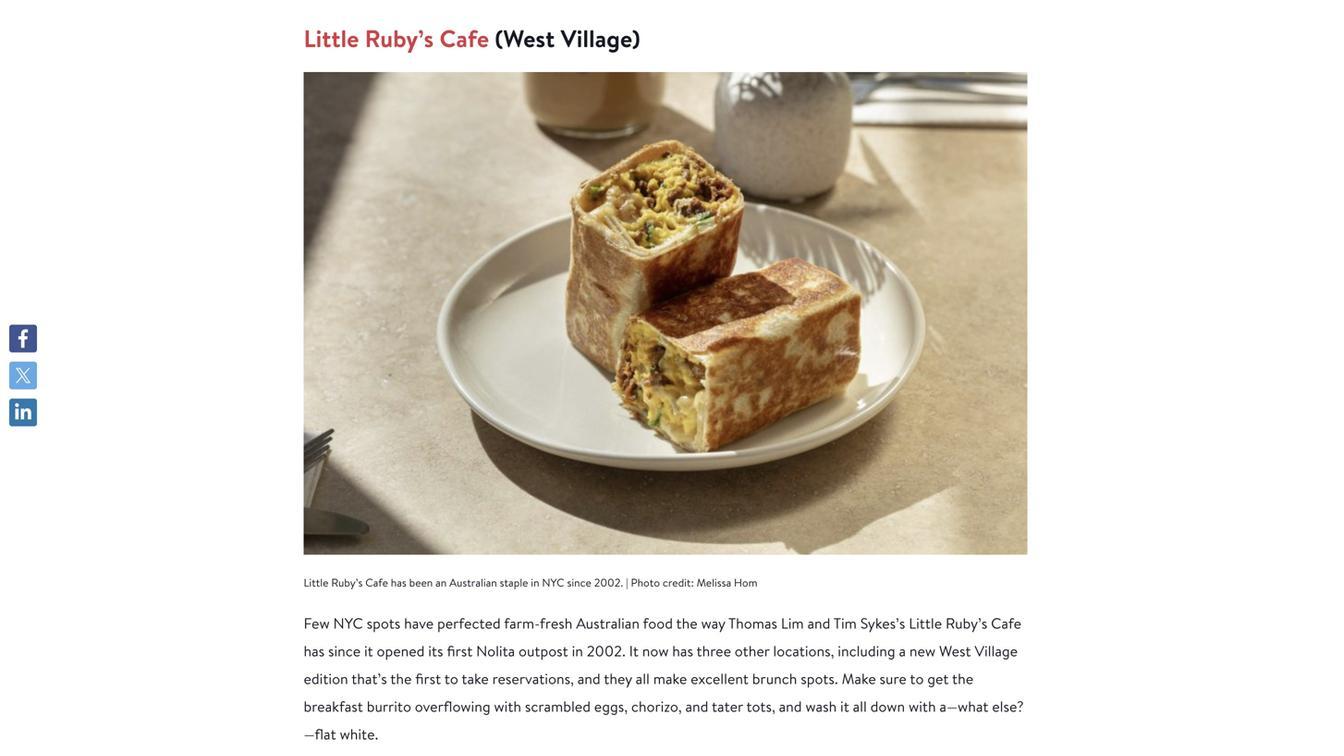 Task type: locate. For each thing, give the bounding box(es) containing it.
nolita
[[476, 641, 515, 661]]

to
[[444, 669, 458, 689], [910, 669, 924, 689]]

in right staple at the bottom of page
[[531, 575, 539, 590]]

chorizo,
[[631, 697, 682, 716]]

locations,
[[773, 641, 834, 661]]

with down get
[[909, 697, 936, 716]]

first
[[447, 641, 473, 661], [415, 669, 441, 689]]

spots.
[[801, 669, 838, 689]]

little for little ruby's cafe (west village)
[[304, 22, 359, 55]]

with
[[494, 697, 521, 716], [909, 697, 936, 716]]

1 vertical spatial 2002.
[[587, 641, 626, 661]]

1 horizontal spatial first
[[447, 641, 473, 661]]

1 vertical spatial little
[[304, 575, 329, 590]]

australian
[[449, 575, 497, 590], [576, 614, 640, 633]]

1 vertical spatial australian
[[576, 614, 640, 633]]

it right wash
[[840, 697, 849, 716]]

tots,
[[746, 697, 775, 716]]

0 vertical spatial cafe
[[440, 22, 489, 55]]

2 vertical spatial ruby's
[[946, 614, 987, 633]]

and left 'tater'
[[685, 697, 708, 716]]

1 horizontal spatial nyc
[[542, 575, 564, 590]]

0 horizontal spatial has
[[304, 641, 325, 661]]

has right now
[[672, 641, 693, 661]]

wash
[[805, 697, 837, 716]]

nyc right 'few'
[[333, 614, 363, 633]]

1 horizontal spatial with
[[909, 697, 936, 716]]

1 vertical spatial it
[[840, 697, 849, 716]]

excellent
[[691, 669, 749, 689]]

2 to from the left
[[910, 669, 924, 689]]

2002.
[[594, 575, 623, 590], [587, 641, 626, 661]]

2 vertical spatial little
[[909, 614, 942, 633]]

2 horizontal spatial cafe
[[991, 614, 1021, 633]]

has
[[391, 575, 407, 590], [304, 641, 325, 661], [672, 641, 693, 661]]

it
[[364, 641, 373, 661], [840, 697, 849, 716]]

little
[[304, 22, 359, 55], [304, 575, 329, 590], [909, 614, 942, 633]]

way
[[701, 614, 725, 633]]

1 with from the left
[[494, 697, 521, 716]]

0 horizontal spatial nyc
[[333, 614, 363, 633]]

in
[[531, 575, 539, 590], [572, 641, 583, 661]]

1 vertical spatial since
[[328, 641, 361, 661]]

0 vertical spatial nyc
[[542, 575, 564, 590]]

nyc
[[542, 575, 564, 590], [333, 614, 363, 633]]

and left they
[[577, 669, 601, 689]]

to left take
[[444, 669, 458, 689]]

all right they
[[636, 669, 650, 689]]

ruby's for little ruby's cafe has been an australian staple in nyc since 2002. | photo credit: melissa hom
[[331, 575, 363, 590]]

0 vertical spatial all
[[636, 669, 650, 689]]

all
[[636, 669, 650, 689], [853, 697, 867, 716]]

melissa
[[697, 575, 731, 590]]

the right get
[[952, 669, 973, 689]]

0 horizontal spatial to
[[444, 669, 458, 689]]

cafe
[[440, 22, 489, 55], [365, 575, 388, 590], [991, 614, 1021, 633]]

1 vertical spatial ruby's
[[331, 575, 363, 590]]

since up fresh
[[567, 575, 591, 590]]

0 horizontal spatial first
[[415, 669, 441, 689]]

ruby's inside few nyc spots have perfected farm-fresh australian food the way thomas lim and tim sykes's little ruby's cafe has since it opened its first nolita outpost in 2002. it now has three other locations, including a new west village edition that's the first to take reservations, and they all make excellent brunch spots. make sure to get the breakfast burrito overflowing with scrambled eggs, chorizo, and tater tots, and wash it all down with a—what else? —flat white.
[[946, 614, 987, 633]]

australian up it
[[576, 614, 640, 633]]

and
[[807, 614, 830, 633], [577, 669, 601, 689], [685, 697, 708, 716], [779, 697, 802, 716]]

1 horizontal spatial australian
[[576, 614, 640, 633]]

0 horizontal spatial cafe
[[365, 575, 388, 590]]

opened
[[377, 641, 425, 661]]

has left the 'been' on the left bottom
[[391, 575, 407, 590]]

1 horizontal spatial ruby's
[[365, 22, 434, 55]]

linkedin in image
[[14, 403, 32, 422]]

0 horizontal spatial it
[[364, 641, 373, 661]]

2 horizontal spatial ruby's
[[946, 614, 987, 633]]

have
[[404, 614, 434, 633]]

and right tots,
[[779, 697, 802, 716]]

in inside few nyc spots have perfected farm-fresh australian food the way thomas lim and tim sykes's little ruby's cafe has since it opened its first nolita outpost in 2002. it now has three other locations, including a new west village edition that's the first to take reservations, and they all make excellent brunch spots. make sure to get the breakfast burrito overflowing with scrambled eggs, chorizo, and tater tots, and wash it all down with a—what else? —flat white.
[[572, 641, 583, 661]]

white.
[[340, 725, 378, 744]]

0 horizontal spatial since
[[328, 641, 361, 661]]

it up that's
[[364, 641, 373, 661]]

new
[[909, 641, 936, 661]]

to left get
[[910, 669, 924, 689]]

an
[[436, 575, 447, 590]]

since up edition at left
[[328, 641, 361, 661]]

village
[[975, 641, 1018, 661]]

1 horizontal spatial since
[[567, 575, 591, 590]]

they
[[604, 669, 632, 689]]

since inside few nyc spots have perfected farm-fresh australian food the way thomas lim and tim sykes's little ruby's cafe has since it opened its first nolita outpost in 2002. it now has three other locations, including a new west village edition that's the first to take reservations, and they all make excellent brunch spots. make sure to get the breakfast burrito overflowing with scrambled eggs, chorizo, and tater tots, and wash it all down with a—what else? —flat white.
[[328, 641, 361, 661]]

0 vertical spatial little
[[304, 22, 359, 55]]

1 vertical spatial nyc
[[333, 614, 363, 633]]

sykes's
[[860, 614, 905, 633]]

cafe up the village at the bottom of the page
[[991, 614, 1021, 633]]

1 horizontal spatial to
[[910, 669, 924, 689]]

0 vertical spatial it
[[364, 641, 373, 661]]

1 horizontal spatial in
[[572, 641, 583, 661]]

with down reservations,
[[494, 697, 521, 716]]

1 vertical spatial all
[[853, 697, 867, 716]]

make
[[842, 669, 876, 689]]

cafe left (west at the top of page
[[440, 22, 489, 55]]

ruby's
[[365, 22, 434, 55], [331, 575, 363, 590], [946, 614, 987, 633]]

nyc right staple at the bottom of page
[[542, 575, 564, 590]]

tim
[[834, 614, 857, 633]]

la breakfast burrito on a white plate at nyc restaurant little ruby's image
[[304, 72, 1027, 555]]

outpost
[[519, 641, 568, 661]]

australian right an
[[449, 575, 497, 590]]

2 with from the left
[[909, 697, 936, 716]]

first down its
[[415, 669, 441, 689]]

0 vertical spatial first
[[447, 641, 473, 661]]

0 horizontal spatial australian
[[449, 575, 497, 590]]

1 vertical spatial in
[[572, 641, 583, 661]]

food
[[643, 614, 673, 633]]

0 vertical spatial since
[[567, 575, 591, 590]]

has down 'few'
[[304, 641, 325, 661]]

the down opened
[[390, 669, 412, 689]]

now
[[642, 641, 669, 661]]

0 vertical spatial australian
[[449, 575, 497, 590]]

1 vertical spatial cafe
[[365, 575, 388, 590]]

the
[[676, 614, 698, 633], [390, 669, 412, 689], [952, 669, 973, 689]]

0 vertical spatial 2002.
[[594, 575, 623, 590]]

a—what
[[940, 697, 989, 716]]

0 vertical spatial ruby's
[[365, 22, 434, 55]]

1 horizontal spatial cafe
[[440, 22, 489, 55]]

little ruby's cafe link
[[304, 22, 489, 55]]

all down make
[[853, 697, 867, 716]]

breakfast
[[304, 697, 363, 716]]

tater
[[712, 697, 743, 716]]

few
[[304, 614, 330, 633]]

0 horizontal spatial ruby's
[[331, 575, 363, 590]]

0 horizontal spatial with
[[494, 697, 521, 716]]

photo
[[631, 575, 660, 590]]

since
[[567, 575, 591, 590], [328, 641, 361, 661]]

else?
[[992, 697, 1024, 716]]

0 horizontal spatial in
[[531, 575, 539, 590]]

2002. left |
[[594, 575, 623, 590]]

fresh
[[540, 614, 572, 633]]

little for little ruby's cafe has been an australian staple in nyc since 2002. | photo credit: melissa hom
[[304, 575, 329, 590]]

in right outpost
[[572, 641, 583, 661]]

2002. left it
[[587, 641, 626, 661]]

first right its
[[447, 641, 473, 661]]

cafe up spots
[[365, 575, 388, 590]]

—flat
[[304, 725, 336, 744]]

the left way
[[676, 614, 698, 633]]

2 vertical spatial cafe
[[991, 614, 1021, 633]]



Task type: vqa. For each thing, say whether or not it's contained in the screenshot.
Cibo
no



Task type: describe. For each thing, give the bounding box(es) containing it.
little inside few nyc spots have perfected farm-fresh australian food the way thomas lim and tim sykes's little ruby's cafe has since it opened its first nolita outpost in 2002. it now has three other locations, including a new west village edition that's the first to take reservations, and they all make excellent brunch spots. make sure to get the breakfast burrito overflowing with scrambled eggs, chorizo, and tater tots, and wash it all down with a—what else? —flat white.
[[909, 614, 942, 633]]

cafe for has
[[365, 575, 388, 590]]

1 to from the left
[[444, 669, 458, 689]]

three
[[697, 641, 731, 661]]

been
[[409, 575, 433, 590]]

few nyc spots have perfected farm-fresh australian food the way thomas lim and tim sykes's little ruby's cafe has since it opened its first nolita outpost in 2002. it now has three other locations, including a new west village edition that's the first to take reservations, and they all make excellent brunch spots. make sure to get the breakfast burrito overflowing with scrambled eggs, chorizo, and tater tots, and wash it all down with a—what else? —flat white.
[[304, 614, 1024, 744]]

credit:
[[663, 575, 694, 590]]

|
[[626, 575, 628, 590]]

reservations,
[[492, 669, 574, 689]]

and left tim
[[807, 614, 830, 633]]

west
[[939, 641, 971, 661]]

facebook f image
[[14, 330, 32, 348]]

hom
[[734, 575, 758, 590]]

down
[[870, 697, 905, 716]]

little ruby's cafe has been an australian staple in nyc since 2002. | photo credit: melissa hom
[[304, 575, 758, 590]]

0 vertical spatial in
[[531, 575, 539, 590]]

little ruby's cafe (west village)
[[304, 22, 640, 55]]

take
[[462, 669, 489, 689]]

get
[[927, 669, 949, 689]]

its
[[428, 641, 443, 661]]

overflowing
[[415, 697, 490, 716]]

0 horizontal spatial the
[[390, 669, 412, 689]]

1 horizontal spatial has
[[391, 575, 407, 590]]

cafe for (west
[[440, 22, 489, 55]]

2002. inside few nyc spots have perfected farm-fresh australian food the way thomas lim and tim sykes's little ruby's cafe has since it opened its first nolita outpost in 2002. it now has three other locations, including a new west village edition that's the first to take reservations, and they all make excellent brunch spots. make sure to get the breakfast burrito overflowing with scrambled eggs, chorizo, and tater tots, and wash it all down with a—what else? —flat white.
[[587, 641, 626, 661]]

it
[[629, 641, 639, 661]]

cafe inside few nyc spots have perfected farm-fresh australian food the way thomas lim and tim sykes's little ruby's cafe has since it opened its first nolita outpost in 2002. it now has three other locations, including a new west village edition that's the first to take reservations, and they all make excellent brunch spots. make sure to get the breakfast burrito overflowing with scrambled eggs, chorizo, and tater tots, and wash it all down with a—what else? —flat white.
[[991, 614, 1021, 633]]

lim
[[781, 614, 804, 633]]

eggs,
[[594, 697, 628, 716]]

including
[[838, 641, 895, 661]]

staple
[[500, 575, 528, 590]]

sure
[[880, 669, 907, 689]]

brunch
[[752, 669, 797, 689]]

make
[[653, 669, 687, 689]]

a
[[899, 641, 906, 661]]

edition
[[304, 669, 348, 689]]

perfected
[[437, 614, 501, 633]]

that's
[[351, 669, 387, 689]]

0 horizontal spatial all
[[636, 669, 650, 689]]

thomas
[[728, 614, 777, 633]]

1 horizontal spatial it
[[840, 697, 849, 716]]

1 horizontal spatial all
[[853, 697, 867, 716]]

village)
[[561, 22, 640, 55]]

(west
[[495, 22, 555, 55]]

1 horizontal spatial the
[[676, 614, 698, 633]]

australian inside few nyc spots have perfected farm-fresh australian food the way thomas lim and tim sykes's little ruby's cafe has since it opened its first nolita outpost in 2002. it now has three other locations, including a new west village edition that's the first to take reservations, and they all make excellent brunch spots. make sure to get the breakfast burrito overflowing with scrambled eggs, chorizo, and tater tots, and wash it all down with a—what else? —flat white.
[[576, 614, 640, 633]]

spots
[[367, 614, 400, 633]]

scrambled
[[525, 697, 591, 716]]

nyc inside few nyc spots have perfected farm-fresh australian food the way thomas lim and tim sykes's little ruby's cafe has since it opened its first nolita outpost in 2002. it now has three other locations, including a new west village edition that's the first to take reservations, and they all make excellent brunch spots. make sure to get the breakfast burrito overflowing with scrambled eggs, chorizo, and tater tots, and wash it all down with a—what else? —flat white.
[[333, 614, 363, 633]]

farm-
[[504, 614, 540, 633]]

1 vertical spatial first
[[415, 669, 441, 689]]

other
[[735, 641, 770, 661]]

burrito
[[367, 697, 411, 716]]

2 horizontal spatial the
[[952, 669, 973, 689]]

ruby's for little ruby's cafe (west village)
[[365, 22, 434, 55]]

2 horizontal spatial has
[[672, 641, 693, 661]]



